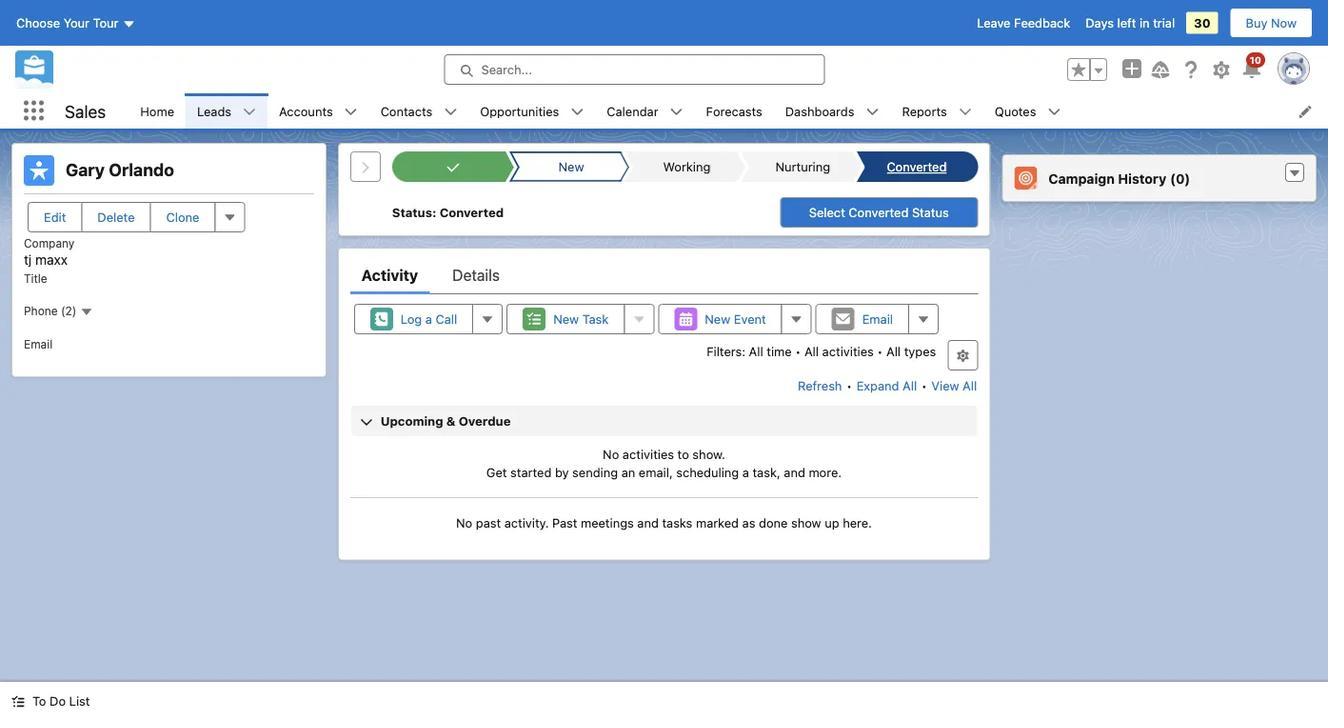 Task type: vqa. For each thing, say whether or not it's contained in the screenshot.
text default icon for Opportunities
yes



Task type: describe. For each thing, give the bounding box(es) containing it.
select
[[809, 205, 846, 220]]

nurturing
[[776, 160, 831, 174]]

lead image
[[24, 155, 54, 186]]

all right "time"
[[805, 344, 819, 358]]

buy now button
[[1230, 8, 1314, 38]]

1 horizontal spatial activities
[[823, 344, 874, 358]]

show.
[[693, 447, 726, 461]]

details link
[[453, 256, 500, 294]]

task
[[583, 312, 609, 326]]

tj
[[24, 251, 32, 267]]

an
[[622, 465, 636, 480]]

search... button
[[444, 54, 825, 85]]

log a call button
[[354, 304, 474, 334]]

0 horizontal spatial email
[[24, 337, 53, 351]]

dashboards
[[786, 104, 855, 118]]

text default image for opportunities
[[571, 105, 584, 119]]

working
[[664, 160, 711, 174]]

path options list box
[[392, 151, 979, 182]]

overdue
[[459, 414, 511, 428]]

10
[[1251, 54, 1262, 65]]

text default image inside phone (2) popup button
[[80, 305, 93, 319]]

text default image inside the to do list button
[[11, 695, 25, 708]]

sending
[[573, 465, 618, 480]]

delete
[[98, 210, 135, 224]]

edit
[[44, 210, 66, 224]]

tab list containing activity
[[350, 256, 979, 294]]

30
[[1195, 16, 1211, 30]]

reports list item
[[891, 93, 984, 129]]

leave
[[978, 16, 1011, 30]]

expand all button
[[856, 371, 918, 401]]

to
[[678, 447, 689, 461]]

contacts
[[381, 104, 433, 118]]

tasks
[[662, 515, 693, 530]]

• left the view
[[922, 379, 928, 393]]

forecasts link
[[695, 93, 774, 129]]

company tj maxx title
[[24, 237, 75, 285]]

activities inside no activities to show. get started by sending an email, scheduling a task, and more.
[[623, 447, 674, 461]]

log
[[401, 312, 422, 326]]

calendar
[[607, 104, 659, 118]]

history
[[1119, 170, 1167, 186]]

1 status from the left
[[392, 205, 432, 220]]

phone (2) button
[[24, 304, 93, 319]]

• left expand
[[847, 379, 853, 393]]

campaign
[[1049, 170, 1115, 186]]

text default image for dashboards
[[866, 105, 880, 119]]

clone button
[[150, 202, 216, 232]]

leads link
[[186, 93, 243, 129]]

no past activity. past meetings and tasks marked as done show up here.
[[456, 515, 872, 530]]

converted link
[[865, 151, 969, 182]]

activity.
[[505, 515, 549, 530]]

(0)
[[1171, 170, 1191, 186]]

gary orlando
[[66, 160, 174, 180]]

forecasts
[[706, 104, 763, 118]]

working link
[[634, 151, 737, 182]]

accounts
[[279, 104, 333, 118]]

as
[[743, 515, 756, 530]]

activity link
[[362, 256, 418, 294]]

all right expand
[[903, 379, 917, 393]]

no activities to show. get started by sending an email, scheduling a task, and more.
[[487, 447, 842, 480]]

dashboards list item
[[774, 93, 891, 129]]

contacts list item
[[369, 93, 469, 129]]

days left in trial
[[1086, 16, 1176, 30]]

sales
[[65, 101, 106, 121]]

accounts link
[[268, 93, 345, 129]]

filters:
[[707, 344, 746, 358]]

upcoming
[[381, 414, 443, 428]]

list
[[69, 694, 90, 708]]

no for past
[[456, 515, 473, 530]]

marked
[[696, 515, 739, 530]]

nurturing link
[[750, 151, 853, 182]]

task,
[[753, 465, 781, 480]]

call
[[436, 312, 457, 326]]

details
[[453, 266, 500, 284]]

edit button
[[28, 202, 82, 232]]

quotes list item
[[984, 93, 1073, 129]]

phone
[[24, 304, 58, 318]]

your
[[64, 16, 90, 30]]

email inside email button
[[863, 312, 894, 326]]

company
[[24, 237, 75, 250]]

search...
[[482, 62, 532, 77]]

text default image for contacts
[[444, 105, 458, 119]]

buy now
[[1246, 16, 1297, 30]]

refresh • expand all • view all
[[798, 379, 978, 393]]

past
[[553, 515, 578, 530]]

all left "time"
[[749, 344, 764, 358]]

new task
[[554, 312, 609, 326]]

new event
[[705, 312, 767, 326]]

opportunities
[[480, 104, 559, 118]]

orlando
[[109, 160, 174, 180]]

now
[[1272, 16, 1297, 30]]

• right "time"
[[796, 344, 801, 358]]

to do list button
[[0, 682, 101, 720]]



Task type: locate. For each thing, give the bounding box(es) containing it.
to do list
[[32, 694, 90, 708]]

trial
[[1154, 16, 1176, 30]]

leave feedback link
[[978, 16, 1071, 30]]

and left tasks
[[638, 515, 659, 530]]

converted inside path options list box
[[887, 160, 947, 174]]

activities
[[823, 344, 874, 358], [623, 447, 674, 461]]

1 vertical spatial activities
[[623, 447, 674, 461]]

opportunities link
[[469, 93, 571, 129]]

0 horizontal spatial and
[[638, 515, 659, 530]]

tour
[[93, 16, 119, 30]]

title
[[24, 271, 47, 285]]

days
[[1086, 16, 1114, 30]]

and
[[784, 465, 806, 480], [638, 515, 659, 530]]

new inside new task 'button'
[[554, 312, 579, 326]]

status : converted
[[392, 205, 504, 220]]

get
[[487, 465, 507, 480]]

1 horizontal spatial email
[[863, 312, 894, 326]]

2 status from the left
[[913, 205, 950, 220]]

show
[[792, 515, 822, 530]]

refresh
[[798, 379, 843, 393]]

•
[[796, 344, 801, 358], [878, 344, 883, 358], [847, 379, 853, 393], [922, 379, 928, 393]]

in
[[1140, 16, 1150, 30]]

quotes
[[995, 104, 1037, 118]]

phone (2)
[[24, 304, 80, 318]]

all left types
[[887, 344, 901, 358]]

0 horizontal spatial status
[[392, 205, 432, 220]]

email down phone at left
[[24, 337, 53, 351]]

1 horizontal spatial status
[[913, 205, 950, 220]]

campaign history (0)
[[1049, 170, 1191, 186]]

1 vertical spatial a
[[743, 465, 750, 480]]

activities up email,
[[623, 447, 674, 461]]

converted inside button
[[849, 205, 909, 220]]

text default image for leads
[[243, 105, 256, 119]]

status inside button
[[913, 205, 950, 220]]

new left task
[[554, 312, 579, 326]]

expand
[[857, 379, 900, 393]]

10 button
[[1241, 52, 1266, 81]]

status down converted link
[[913, 205, 950, 220]]

new for new event
[[705, 312, 731, 326]]

feedback
[[1015, 16, 1071, 30]]

text default image inside dashboards list item
[[866, 105, 880, 119]]

view
[[932, 379, 960, 393]]

new for new task
[[554, 312, 579, 326]]

text default image for quotes
[[1048, 105, 1062, 119]]

email button
[[816, 304, 910, 334]]

view all link
[[931, 371, 979, 401]]

converted down reports
[[887, 160, 947, 174]]

and inside no activities to show. get started by sending an email, scheduling a task, and more.
[[784, 465, 806, 480]]

upcoming & overdue
[[381, 414, 511, 428]]

text default image inside quotes list item
[[1048, 105, 1062, 119]]

dashboards link
[[774, 93, 866, 129]]

leads list item
[[186, 93, 268, 129]]

opportunities list item
[[469, 93, 596, 129]]

text default image right reports
[[959, 105, 972, 119]]

gary
[[66, 160, 105, 180]]

new for new
[[559, 160, 584, 174]]

no inside no activities to show. get started by sending an email, scheduling a task, and more.
[[603, 447, 619, 461]]

list
[[129, 93, 1329, 129]]

delete button
[[81, 202, 151, 232]]

all right the view
[[963, 379, 978, 393]]

text default image inside contacts list item
[[444, 105, 458, 119]]

no
[[603, 447, 619, 461], [456, 515, 473, 530]]

new inside new event button
[[705, 312, 731, 326]]

leads
[[197, 104, 232, 118]]

new inside new link
[[559, 160, 584, 174]]

0 horizontal spatial activities
[[623, 447, 674, 461]]

more.
[[809, 465, 842, 480]]

choose your tour button
[[15, 8, 137, 38]]

no left past at the left of the page
[[456, 515, 473, 530]]

no up sending
[[603, 447, 619, 461]]

select converted status
[[809, 205, 950, 220]]

no for activities
[[603, 447, 619, 461]]

left
[[1118, 16, 1137, 30]]

email
[[863, 312, 894, 326], [24, 337, 53, 351]]

text default image
[[243, 105, 256, 119], [345, 105, 358, 119], [670, 105, 684, 119], [1048, 105, 1062, 119], [1289, 167, 1302, 180], [11, 695, 25, 708]]

status
[[392, 205, 432, 220], [913, 205, 950, 220]]

text default image right contacts
[[444, 105, 458, 119]]

select converted status button
[[780, 197, 979, 228]]

group
[[1068, 58, 1108, 81]]

a inside button
[[426, 312, 432, 326]]

text default image left the reports link
[[866, 105, 880, 119]]

new
[[559, 160, 584, 174], [554, 312, 579, 326], [705, 312, 731, 326]]

• up expand
[[878, 344, 883, 358]]

0 vertical spatial no
[[603, 447, 619, 461]]

do
[[50, 694, 66, 708]]

here.
[[843, 515, 872, 530]]

0 horizontal spatial a
[[426, 312, 432, 326]]

&
[[447, 414, 456, 428]]

1 horizontal spatial and
[[784, 465, 806, 480]]

activities down email button
[[823, 344, 874, 358]]

0 vertical spatial email
[[863, 312, 894, 326]]

a inside no activities to show. get started by sending an email, scheduling a task, and more.
[[743, 465, 750, 480]]

text default image for calendar
[[670, 105, 684, 119]]

text default image inside "accounts" list item
[[345, 105, 358, 119]]

0 horizontal spatial no
[[456, 515, 473, 530]]

tab list
[[350, 256, 979, 294]]

text default image up new link
[[571, 105, 584, 119]]

text default image for accounts
[[345, 105, 358, 119]]

meetings
[[581, 515, 634, 530]]

1 vertical spatial email
[[24, 337, 53, 351]]

converted right select
[[849, 205, 909, 220]]

(2)
[[61, 304, 77, 318]]

activity
[[362, 266, 418, 284]]

time
[[767, 344, 792, 358]]

buy
[[1246, 16, 1268, 30]]

email up filters: all time • all activities • all types
[[863, 312, 894, 326]]

text default image inside calendar list item
[[670, 105, 684, 119]]

email,
[[639, 465, 673, 480]]

0 vertical spatial activities
[[823, 344, 874, 358]]

home link
[[129, 93, 186, 129]]

text default image
[[444, 105, 458, 119], [571, 105, 584, 119], [866, 105, 880, 119], [959, 105, 972, 119], [80, 305, 93, 319]]

types
[[905, 344, 937, 358]]

0 vertical spatial a
[[426, 312, 432, 326]]

text default image inside leads list item
[[243, 105, 256, 119]]

1 vertical spatial no
[[456, 515, 473, 530]]

done
[[759, 515, 788, 530]]

past
[[476, 515, 501, 530]]

leave feedback
[[978, 16, 1071, 30]]

maxx
[[35, 251, 68, 267]]

text default image inside reports list item
[[959, 105, 972, 119]]

a right the log
[[426, 312, 432, 326]]

contacts link
[[369, 93, 444, 129]]

a left task,
[[743, 465, 750, 480]]

0 vertical spatial and
[[784, 465, 806, 480]]

text default image right (2)
[[80, 305, 93, 319]]

calendar list item
[[596, 93, 695, 129]]

list containing home
[[129, 93, 1329, 129]]

clone
[[166, 210, 200, 224]]

choose your tour
[[16, 16, 119, 30]]

converted right :
[[440, 205, 504, 220]]

and right task,
[[784, 465, 806, 480]]

home
[[140, 104, 174, 118]]

new link
[[518, 151, 621, 182]]

new down the opportunities list item
[[559, 160, 584, 174]]

reports
[[903, 104, 948, 118]]

1 vertical spatial and
[[638, 515, 659, 530]]

filters: all time • all activities • all types
[[707, 344, 937, 358]]

refresh button
[[797, 371, 843, 401]]

text default image for reports
[[959, 105, 972, 119]]

status up activity
[[392, 205, 432, 220]]

started
[[511, 465, 552, 480]]

accounts list item
[[268, 93, 369, 129]]

reports link
[[891, 93, 959, 129]]

1 horizontal spatial a
[[743, 465, 750, 480]]

event
[[734, 312, 767, 326]]

1 horizontal spatial no
[[603, 447, 619, 461]]

text default image inside the opportunities list item
[[571, 105, 584, 119]]

log a call
[[401, 312, 457, 326]]

new left the event
[[705, 312, 731, 326]]



